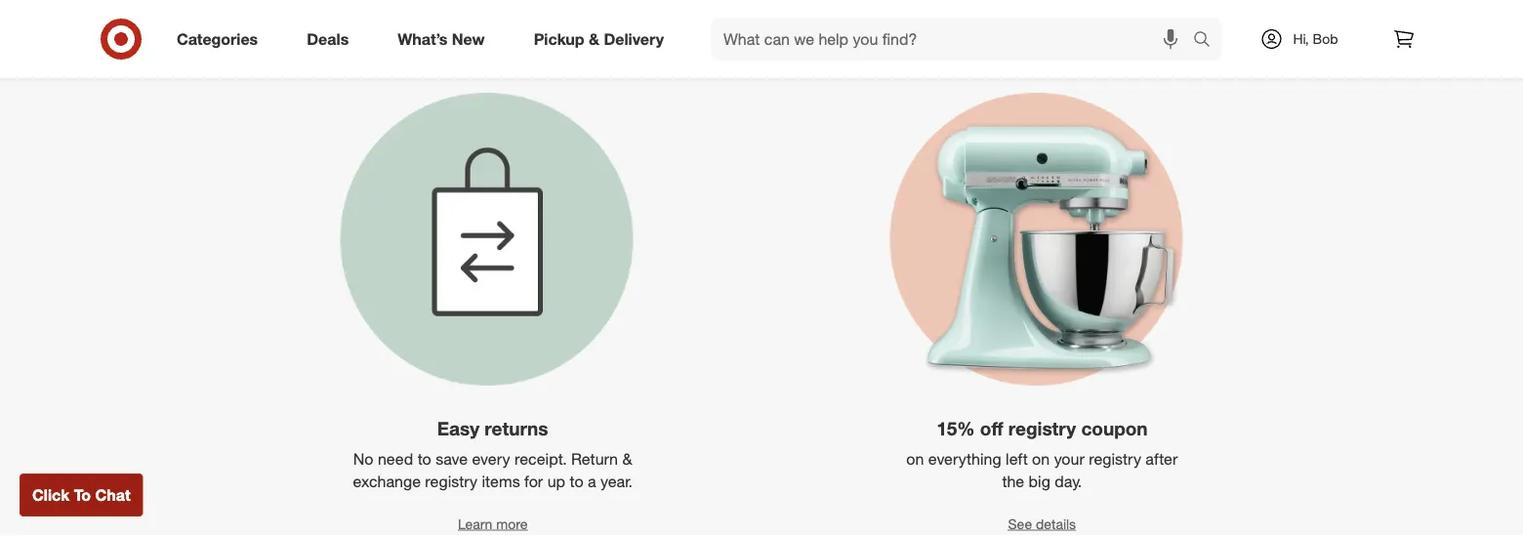 Task type: describe. For each thing, give the bounding box(es) containing it.
click to chat
[[32, 485, 130, 504]]

need
[[378, 449, 413, 468]]

year.
[[601, 472, 633, 491]]

pickup & delivery
[[534, 29, 664, 48]]

exchange
[[353, 472, 421, 491]]

bob
[[1313, 30, 1338, 47]]

& inside no need to save every receipt. return & exchange registry items for up to a year.
[[622, 449, 632, 468]]

categories
[[177, 29, 258, 48]]

returns
[[485, 417, 548, 439]]

what's new link
[[381, 18, 509, 61]]

more
[[496, 515, 528, 532]]

hi, bob
[[1293, 30, 1338, 47]]

easy returns
[[437, 417, 548, 439]]

learn
[[458, 515, 492, 532]]

see details
[[1008, 515, 1076, 532]]

0 horizontal spatial &
[[589, 29, 599, 48]]

to
[[74, 485, 91, 504]]

on everything left on your registry after the big day.
[[906, 449, 1178, 491]]

see details link
[[1008, 515, 1076, 532]]

0 vertical spatial registry
[[1008, 417, 1076, 439]]

0 horizontal spatial to
[[418, 449, 431, 468]]

1 on from the left
[[906, 449, 924, 468]]

save
[[436, 449, 468, 468]]

off
[[980, 417, 1003, 439]]

What can we help you find? suggestions appear below search field
[[712, 18, 1198, 61]]

deals
[[307, 29, 349, 48]]

coupon
[[1081, 417, 1148, 439]]

15% off registry coupon
[[936, 417, 1148, 439]]

click
[[32, 485, 70, 504]]

for
[[524, 472, 543, 491]]

receipt.
[[514, 449, 567, 468]]

a
[[588, 472, 596, 491]]

hi,
[[1293, 30, 1309, 47]]

search
[[1184, 31, 1231, 50]]

categories link
[[160, 18, 282, 61]]

see
[[1008, 515, 1032, 532]]

new
[[452, 29, 485, 48]]

1 horizontal spatial to
[[570, 472, 583, 491]]

registry inside on everything left on your registry after the big day.
[[1089, 449, 1141, 468]]



Task type: vqa. For each thing, say whether or not it's contained in the screenshot.
save
yes



Task type: locate. For each thing, give the bounding box(es) containing it.
big
[[1029, 472, 1050, 491]]

2 horizontal spatial registry
[[1089, 449, 1141, 468]]

registry up the left
[[1008, 417, 1076, 439]]

to left a
[[570, 472, 583, 491]]

registry down coupon
[[1089, 449, 1141, 468]]

& up year.
[[622, 449, 632, 468]]

&
[[589, 29, 599, 48], [622, 449, 632, 468]]

deals link
[[290, 18, 373, 61]]

0 horizontal spatial on
[[906, 449, 924, 468]]

learn more
[[458, 515, 528, 532]]

1 vertical spatial &
[[622, 449, 632, 468]]

chat
[[95, 485, 130, 504]]

pickup
[[534, 29, 584, 48]]

your
[[1054, 449, 1084, 468]]

1 vertical spatial registry
[[1089, 449, 1141, 468]]

items
[[482, 472, 520, 491]]

details
[[1036, 515, 1076, 532]]

day.
[[1055, 472, 1082, 491]]

1 horizontal spatial registry
[[1008, 417, 1076, 439]]

1 horizontal spatial on
[[1032, 449, 1050, 468]]

1 horizontal spatial &
[[622, 449, 632, 468]]

to
[[418, 449, 431, 468], [570, 472, 583, 491]]

everything
[[928, 449, 1001, 468]]

to left save
[[418, 449, 431, 468]]

pickup & delivery link
[[517, 18, 688, 61]]

click to chat button
[[20, 474, 143, 517]]

2 on from the left
[[1032, 449, 1050, 468]]

search button
[[1184, 18, 1231, 64]]

registry inside no need to save every receipt. return & exchange registry items for up to a year.
[[425, 472, 478, 491]]

no need to save every receipt. return & exchange registry items for up to a year.
[[353, 449, 633, 491]]

registry down save
[[425, 472, 478, 491]]

2 vertical spatial registry
[[425, 472, 478, 491]]

after
[[1146, 449, 1178, 468]]

delivery
[[604, 29, 664, 48]]

easy
[[437, 417, 479, 439]]

every
[[472, 449, 510, 468]]

left
[[1006, 449, 1028, 468]]

& right pickup
[[589, 29, 599, 48]]

1 vertical spatial to
[[570, 472, 583, 491]]

0 horizontal spatial registry
[[425, 472, 478, 491]]

no
[[353, 449, 373, 468]]

what's
[[398, 29, 448, 48]]

0 vertical spatial &
[[589, 29, 599, 48]]

what's new
[[398, 29, 485, 48]]

on left everything
[[906, 449, 924, 468]]

0 vertical spatial to
[[418, 449, 431, 468]]

learn more link
[[458, 515, 528, 532]]

up
[[547, 472, 565, 491]]

on up big
[[1032, 449, 1050, 468]]

on
[[906, 449, 924, 468], [1032, 449, 1050, 468]]

the
[[1002, 472, 1024, 491]]

return
[[571, 449, 618, 468]]

15%
[[936, 417, 975, 439]]

registry
[[1008, 417, 1076, 439], [1089, 449, 1141, 468], [425, 472, 478, 491]]



